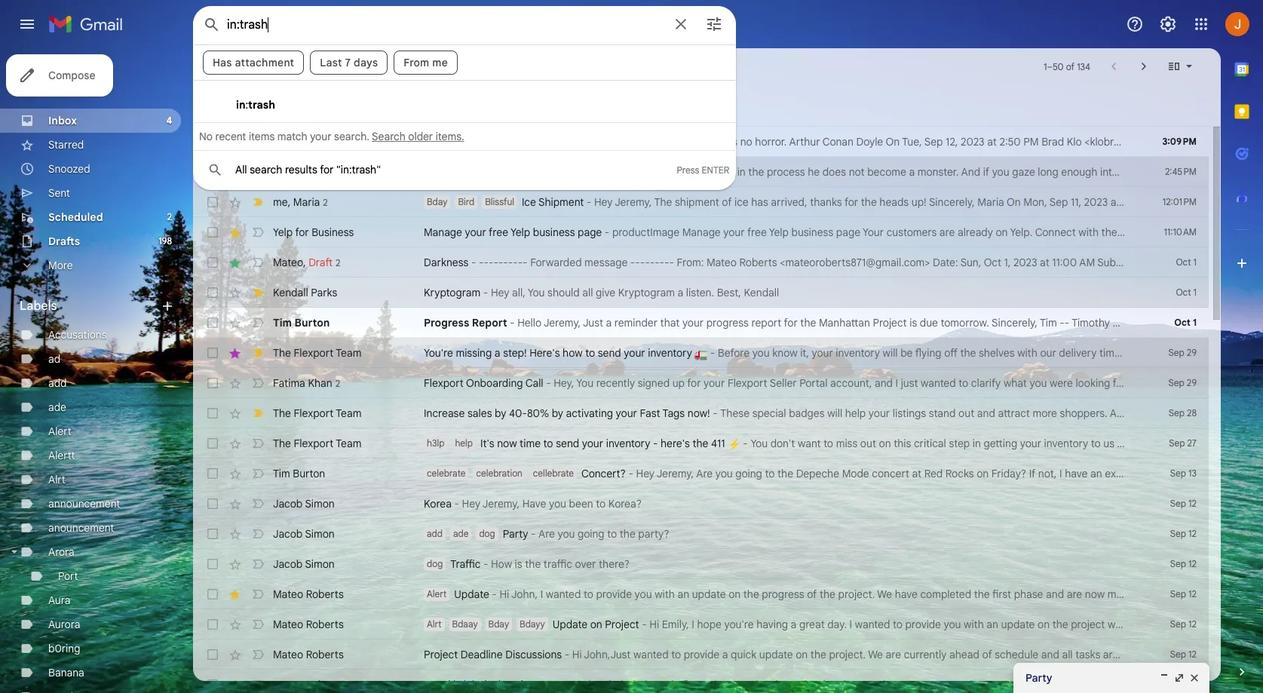 Task type: vqa. For each thing, say whether or not it's contained in the screenshot.
Nov 1
no



Task type: locate. For each thing, give the bounding box(es) containing it.
29 up particular
[[1187, 347, 1197, 358]]

not important switch
[[250, 134, 266, 149], [250, 164, 266, 180], [250, 225, 266, 240], [250, 255, 266, 270], [250, 315, 266, 330], [250, 376, 266, 391], [250, 436, 266, 451], [250, 466, 266, 481], [250, 496, 266, 512], [250, 527, 266, 542], [250, 557, 266, 572]]

happy
[[883, 678, 913, 692]]

provide up currently on the bottom of page
[[906, 618, 942, 631]]

5 row from the top
[[193, 247, 1264, 278]]

0 vertical spatial going
[[736, 467, 763, 481]]

2 for mateo
[[336, 257, 341, 268]]

into
[[1101, 165, 1119, 179]]

wanted right day.
[[855, 618, 891, 631]]

0 horizontal spatial no
[[629, 135, 641, 149]]

alrt inside 'labels' navigation
[[48, 473, 66, 487]]

1 horizontal spatial dark
[[629, 678, 651, 692]]

for right results
[[320, 163, 334, 177]]

2 horizontal spatial now
[[1129, 226, 1149, 239]]

provide for update
[[596, 588, 632, 601]]

1 sep 12 from the top
[[1171, 498, 1197, 509]]

that right reminder
[[661, 316, 680, 330]]

listen.
[[686, 286, 715, 300]]

1 vertical spatial dog
[[427, 558, 443, 570]]

sep
[[925, 135, 943, 149], [1050, 195, 1069, 209], [1169, 347, 1185, 358], [1169, 377, 1185, 389], [1169, 407, 1185, 419], [1170, 438, 1186, 449], [1171, 468, 1187, 479], [1171, 498, 1187, 509], [1171, 528, 1187, 539], [1171, 558, 1187, 570], [1171, 588, 1187, 600], [1171, 619, 1187, 630], [1171, 649, 1187, 660], [1171, 679, 1187, 690]]

going down ⚡ image
[[736, 467, 763, 481]]

17 row from the top
[[193, 610, 1264, 640]]

row containing brad
[[193, 127, 1264, 157]]

blissful
[[485, 196, 515, 207]]

1 vertical spatial jacob simon
[[273, 527, 335, 541]]

main content
[[193, 48, 1264, 693]]

2023 right 12,
[[961, 135, 985, 149]]

oct 1 down the claiming
[[1177, 257, 1197, 268]]

abyss
[[1188, 165, 1215, 179]]

labels navigation
[[0, 48, 193, 693]]

to left the depeche
[[765, 467, 775, 481]]

alert for alert halloween movies
[[427, 136, 447, 147]]

2023 right 1,
[[1014, 256, 1038, 269]]

all left the tasks
[[1063, 648, 1073, 662]]

an left extra
[[1091, 467, 1103, 481]]

29 for flexport onboarding call
[[1187, 377, 1197, 389]]

phase
[[1015, 588, 1044, 601]]

provide up 'flower'
[[684, 648, 720, 662]]

2 vertical spatial hi
[[572, 648, 582, 662]]

12
[[1189, 498, 1197, 509], [1189, 528, 1197, 539], [1189, 558, 1197, 570], [1189, 588, 1197, 600], [1189, 619, 1197, 630], [1189, 649, 1197, 660], [1189, 679, 1197, 690]]

all left give
[[583, 286, 593, 300]]

29
[[1187, 347, 1197, 358], [1187, 377, 1197, 389]]

now left moving
[[1085, 588, 1105, 601]]

looking
[[1076, 376, 1111, 390]]

you
[[993, 165, 1010, 179], [1030, 376, 1048, 390], [716, 467, 733, 481], [549, 497, 567, 511], [558, 527, 575, 541], [635, 588, 652, 601], [944, 618, 962, 631]]

enough
[[1062, 165, 1098, 179]]

, right important mainly because it was sent directly to you. switch
[[288, 195, 291, 209]]

signed
[[638, 376, 670, 390]]

team
[[336, 346, 362, 360], [336, 407, 362, 420], [336, 437, 362, 450]]

on left mon, in the top of the page
[[1007, 195, 1021, 209]]

that inside whoever fights monsters should see to it that in the process he does not become a monster. and if you gaze long enough into an abyss, the abyss will gaze b link
[[715, 165, 735, 179]]

2 mateo roberts from the top
[[273, 618, 344, 631]]

None search field
[[193, 6, 736, 190]]

0 horizontal spatial me
[[273, 195, 288, 209]]

party down the schedule
[[1026, 671, 1053, 685]]

flexport onboarding call - hey, you recently signed up for your flexport seller portal account, and i just wanted to clarify what you were looking for. is there a particular service 
[[424, 376, 1264, 390]]

0 horizontal spatial going
[[578, 527, 605, 541]]

alert inside 'labels' navigation
[[48, 425, 71, 438]]

2 the flexport team from the top
[[273, 407, 362, 420]]

1 vertical spatial provide
[[906, 618, 942, 631]]

7 row from the top
[[193, 308, 1264, 338]]

hey up "korea?"
[[636, 467, 655, 481]]

8 row from the top
[[193, 338, 1209, 368]]

1 horizontal spatial send
[[598, 346, 622, 360]]

1 horizontal spatial jeremy
[[1203, 256, 1238, 269]]

6 row from the top
[[193, 278, 1209, 308]]

jacob
[[273, 497, 303, 511], [273, 527, 303, 541], [273, 558, 303, 571]]

you right have
[[549, 497, 567, 511]]

1 horizontal spatial on
[[1007, 195, 1021, 209]]

hi for discussions
[[572, 648, 582, 662]]

hey for concert? - hey jeremy, are you going to the depeche mode concert at red rocks on friday? if not, i have an extra ticket. tim
[[636, 467, 655, 481]]

your
[[863, 226, 884, 239]]

dog for dog traffic - how is the traffic over there?
[[427, 558, 443, 570]]

me , maria 2
[[273, 195, 328, 209]]

travel left bright
[[424, 678, 451, 692]]

0 vertical spatial bday
[[427, 196, 448, 207]]

0 horizontal spatial project
[[424, 648, 458, 662]]

2 vertical spatial provide
[[684, 648, 720, 662]]

not,
[[1039, 467, 1057, 481]]

0 vertical spatial jacob simon
[[273, 497, 335, 511]]

0 vertical spatial with
[[1079, 226, 1099, 239]]

an down first
[[987, 618, 999, 631]]

will right stage.
[[1249, 588, 1264, 601]]

4 mateo roberts from the top
[[273, 678, 344, 692]]

row containing fatima khan
[[193, 368, 1264, 398]]

0 vertical spatial me
[[433, 56, 448, 69]]

tim burton for oct
[[273, 316, 330, 330]]

2 inside mateo , draft 2
[[336, 257, 341, 268]]

2 up 198
[[167, 211, 172, 223]]

1 jacob from the top
[[273, 497, 303, 511]]

1 row from the top
[[193, 127, 1264, 157]]

party for party
[[1026, 671, 1053, 685]]

help left it's
[[455, 438, 473, 449]]

sep 29 for you're missing a step! here's how to send your inventory
[[1169, 347, 1197, 358]]

the up day.
[[820, 588, 836, 601]]

3 jacob simon from the top
[[273, 558, 335, 571]]

2 sep 12 from the top
[[1171, 528, 1197, 539]]

1 vertical spatial alert
[[48, 425, 71, 438]]

1 horizontal spatial in
[[738, 165, 746, 179]]

on up john,just
[[591, 618, 603, 631]]

list box containing in
[[194, 86, 736, 178]]

0 vertical spatial simon
[[305, 497, 335, 511]]

inbox link
[[48, 114, 77, 128]]

5 12 from the top
[[1189, 619, 1197, 630]]

travel right angry
[[946, 678, 973, 692]]

1 gaze from the left
[[1013, 165, 1036, 179]]

manage down shipment
[[683, 226, 721, 239]]

b0ring link
[[48, 642, 80, 656]]

business
[[533, 226, 575, 239], [792, 226, 834, 239]]

abyss,
[[1136, 165, 1166, 179]]

brad , bjord 2
[[273, 135, 336, 148]]

you left were
[[1030, 376, 1048, 390]]

3 important because you marked it as important. switch from the top
[[250, 406, 266, 421]]

15 row from the top
[[193, 549, 1209, 579]]

brad up results
[[273, 135, 296, 148]]

0 vertical spatial send
[[598, 346, 622, 360]]

brave
[[715, 678, 742, 692]]

drafts link
[[48, 235, 80, 248]]

1 horizontal spatial hi
[[572, 648, 582, 662]]

project down bdaay
[[424, 648, 458, 662]]

4
[[166, 115, 172, 126]]

2 jacob simon from the top
[[273, 527, 335, 541]]

1 horizontal spatial miller
[[1241, 256, 1264, 269]]

reminder
[[615, 316, 658, 330]]

you right hey,
[[577, 376, 594, 390]]

2 sep 29 from the top
[[1169, 377, 1197, 389]]

days
[[354, 56, 378, 69]]

hi left emily,
[[650, 618, 660, 631]]

subject:
[[1098, 256, 1137, 269]]

2 right khan
[[335, 378, 340, 389]]

sent
[[48, 186, 70, 200]]

1 important because you marked it as important. switch from the top
[[250, 285, 266, 300]]

1 horizontal spatial page
[[837, 226, 861, 239]]

12 row from the top
[[193, 459, 1209, 489]]

business
[[312, 226, 354, 239]]

john,just
[[584, 648, 631, 662]]

1 horizontal spatial travel
[[946, 678, 973, 692]]

2 up business
[[323, 197, 328, 208]]

10 not important switch from the top
[[250, 527, 266, 542]]

sent link
[[48, 186, 70, 200]]

burton for sep 13
[[293, 467, 325, 481]]

2 inside brad , bjord 2
[[331, 136, 336, 148]]

labels
[[20, 299, 57, 314]]

these
[[721, 407, 750, 420]]

1 not important switch from the top
[[250, 134, 266, 149]]

important mainly because it was sent directly to you. switch
[[250, 195, 266, 210]]

travel
[[424, 678, 451, 692], [946, 678, 973, 692]]

you inside whoever fights monsters should see to it that in the process he does not become a monster. and if you gaze long enough into an abyss, the abyss will gaze b link
[[993, 165, 1010, 179]]

2 no from the left
[[741, 135, 753, 149]]

2 jacob from the top
[[273, 527, 303, 541]]

ade inside 'labels' navigation
[[48, 401, 66, 414]]

2 kryptogram from the left
[[618, 286, 675, 300]]

1 left the adventures
[[1193, 317, 1197, 328]]

1 vertical spatial sep 29
[[1169, 377, 1197, 389]]

to right been on the left of page
[[596, 497, 606, 511]]

0 horizontal spatial travel
[[424, 678, 451, 692]]

1 vertical spatial simon
[[305, 527, 335, 541]]

now
[[1129, 226, 1149, 239], [497, 437, 517, 450], [1085, 588, 1105, 601]]

1 vertical spatial me
[[273, 195, 288, 209]]

alert halloween movies
[[427, 135, 546, 149]]

none checkbox inside main content
[[205, 678, 220, 693]]

1 sep 29 from the top
[[1169, 347, 1197, 358]]

1 vertical spatial project
[[605, 618, 639, 631]]

minimize image
[[1159, 672, 1171, 684]]

1 vertical spatial bjord
[[273, 165, 298, 179]]

1 vertical spatial add
[[427, 528, 443, 539]]

anouncement
[[48, 521, 114, 535]]

2 gaze from the left
[[1236, 165, 1259, 179]]

2 horizontal spatial update
[[1002, 618, 1036, 631]]

1 the flexport team from the top
[[273, 346, 362, 360]]

bday left bird
[[427, 196, 448, 207]]

manage down bird
[[424, 226, 462, 239]]

2 tim burton from the top
[[273, 467, 325, 481]]

am right 11:00
[[1080, 256, 1096, 269]]

next
[[1188, 588, 1209, 601]]

2:45 pm
[[1166, 166, 1197, 177]]

oct 1 for date:
[[1177, 257, 1197, 268]]

umlaut
[[301, 165, 335, 179]]

in left 'trash'
[[236, 98, 246, 112]]

an up emily,
[[678, 588, 690, 601]]

to:
[[1187, 256, 1201, 269]]

2 inside me , maria 2
[[323, 197, 328, 208]]

accusations
[[48, 328, 107, 342]]

29 up 28
[[1187, 377, 1197, 389]]

hey down monsters
[[594, 195, 613, 209]]

1 horizontal spatial gaze
[[1236, 165, 1259, 179]]

2 simon from the top
[[305, 527, 335, 541]]

thanks
[[810, 195, 842, 209]]

me right from
[[433, 56, 448, 69]]

are down 411
[[697, 467, 713, 481]]

7
[[345, 56, 351, 69]]

jeremy, down celebration
[[483, 497, 520, 511]]

me inside list box
[[433, 56, 448, 69]]

primary tab
[[193, 85, 383, 127]]

None checkbox
[[205, 587, 220, 602], [205, 617, 220, 632], [205, 647, 220, 662], [205, 587, 220, 602], [205, 617, 220, 632], [205, 647, 220, 662]]

3 not important switch from the top
[[250, 225, 266, 240]]

shipment
[[675, 195, 720, 209]]

from
[[404, 56, 430, 69]]

1 horizontal spatial party
[[1026, 671, 1053, 685]]

2 horizontal spatial there
[[1142, 376, 1167, 390]]

0 vertical spatial add
[[48, 376, 67, 390]]

0 vertical spatial important because you marked it as important. switch
[[250, 285, 266, 300]]

simon
[[305, 497, 335, 511], [305, 527, 335, 541], [305, 558, 335, 571]]

labels heading
[[20, 299, 160, 314]]

3 simon from the top
[[305, 558, 335, 571]]

inventory down fast
[[606, 437, 651, 450]]

toggle split pane mode image
[[1167, 59, 1182, 74]]

banana link
[[48, 666, 84, 680]]

1 vertical spatial 2023
[[1085, 195, 1109, 209]]

now!
[[688, 407, 710, 420]]

None checkbox
[[205, 678, 220, 693]]

1 12 from the top
[[1189, 498, 1197, 509]]

oct for hey all, you should all give kryptogram a listen. best, kendall
[[1177, 287, 1192, 298]]

klo
[[1067, 135, 1082, 149]]

day.
[[828, 618, 847, 631]]

2 important because you marked it as important. switch from the top
[[250, 346, 266, 361]]

0 horizontal spatial jeremy
[[1167, 195, 1203, 209]]

at left 10:41
[[1111, 195, 1121, 209]]

send up recently
[[598, 346, 622, 360]]

1 simon from the top
[[305, 497, 335, 511]]

older image
[[1137, 59, 1152, 74]]

and
[[875, 376, 893, 390], [978, 407, 996, 420], [1046, 588, 1065, 601], [1042, 648, 1060, 662]]

dog left traffic
[[427, 558, 443, 570]]

are
[[940, 226, 955, 239], [1067, 588, 1083, 601], [886, 648, 902, 662], [1104, 648, 1119, 662]]

starred link
[[48, 138, 84, 152]]

bjord
[[301, 135, 328, 148], [273, 165, 298, 179]]

1 horizontal spatial dog
[[479, 528, 495, 539]]

10:41
[[1123, 195, 1147, 209]]

8 not important switch from the top
[[250, 466, 266, 481]]

increase sales by 40-80% by activating your fast tags now! - these special badges will help your listings stand out and attract more shoppers. a dear merchant , we have grea
[[424, 407, 1264, 420]]

discussions
[[506, 648, 562, 662]]

0 vertical spatial project.
[[839, 588, 875, 601]]

4 not important switch from the top
[[250, 255, 266, 270]]

alert inside alert update - hi john, i wanted to provide you with an update on the progress of the project. we have completed the first phase and are now moving onto the next stage. i will
[[427, 588, 447, 600]]

project. up day.
[[839, 588, 875, 601]]

project up john,just
[[605, 618, 639, 631]]

bjord up all search results for "in:trash"
[[301, 135, 328, 148]]

dog for dog
[[479, 528, 495, 539]]

the for sep 29
[[273, 346, 291, 360]]

1 horizontal spatial help
[[846, 407, 866, 420]]

1 jacob simon from the top
[[273, 497, 335, 511]]

will inside whoever fights monsters should see to it that in the process he does not become a monster. and if you gaze long enough into an abyss, the abyss will gaze b link
[[1218, 165, 1233, 179]]

2 horizontal spatial project
[[873, 316, 907, 330]]

over
[[575, 558, 596, 571]]

b
[[1261, 165, 1264, 179]]

your down bird
[[465, 226, 486, 239]]

9 row from the top
[[193, 368, 1264, 398]]

2 row from the top
[[193, 157, 1264, 187]]

g
[[1259, 135, 1264, 149]]

1 horizontal spatial there
[[702, 135, 728, 149]]

0 horizontal spatial am
[[1080, 256, 1096, 269]]

0 horizontal spatial you
[[528, 286, 545, 300]]

2 inside 'labels' navigation
[[167, 211, 172, 223]]

1 horizontal spatial free
[[748, 226, 767, 239]]

add up the ade link
[[48, 376, 67, 390]]

missing
[[456, 346, 492, 360]]

4 row from the top
[[193, 217, 1264, 247]]

5 not important switch from the top
[[250, 315, 266, 330]]

ice
[[522, 195, 536, 209]]

free left pa
[[1233, 226, 1252, 239]]

is up monsters
[[619, 135, 626, 149]]

1 vertical spatial update
[[553, 618, 588, 631]]

by left 11:10 am
[[1152, 226, 1164, 239]]

by right "80%"
[[552, 407, 564, 420]]

alrt left bdaay
[[427, 619, 442, 630]]

2 vertical spatial jacob
[[273, 558, 303, 571]]

tab list
[[1222, 48, 1264, 639]]

to left clarify
[[959, 376, 969, 390]]

primary tab list
[[193, 85, 1222, 127]]

1 vertical spatial that
[[661, 316, 680, 330]]

0 vertical spatial party
[[503, 527, 528, 541]]

13
[[1189, 468, 1197, 479]]

0 horizontal spatial should
[[548, 286, 580, 300]]

gmail image
[[48, 9, 131, 39]]

there
[[590, 135, 616, 149], [702, 135, 728, 149], [1142, 376, 1167, 390]]

1 team from the top
[[336, 346, 362, 360]]

16 row from the top
[[193, 579, 1264, 610]]

1 horizontal spatial maria
[[978, 195, 1005, 209]]

an right into
[[1121, 165, 1133, 179]]

0 vertical spatial ade
[[48, 401, 66, 414]]

0 horizontal spatial update
[[692, 588, 726, 601]]

close image
[[1189, 672, 1201, 684]]

7 not important switch from the top
[[250, 436, 266, 451]]

bday
[[427, 196, 448, 207], [489, 619, 509, 630]]

1 horizontal spatial bjord
[[301, 135, 328, 148]]

cellebrate
[[533, 468, 574, 479]]

1 horizontal spatial update
[[760, 648, 793, 662]]

list box
[[194, 86, 736, 178]]

party?
[[639, 527, 670, 541]]

2 vertical spatial jacob simon
[[273, 558, 335, 571]]

provide for on
[[684, 648, 720, 662]]

row
[[193, 127, 1264, 157], [193, 157, 1264, 187], [193, 187, 1264, 217], [193, 217, 1264, 247], [193, 247, 1264, 278], [193, 278, 1209, 308], [193, 308, 1264, 338], [193, 338, 1209, 368], [193, 368, 1264, 398], [193, 398, 1264, 429], [193, 429, 1209, 459], [193, 459, 1209, 489], [193, 489, 1209, 519], [193, 519, 1209, 549], [193, 549, 1209, 579], [193, 579, 1264, 610], [193, 610, 1264, 640], [193, 640, 1264, 670], [193, 670, 1209, 693]]

1 kendall from the left
[[273, 286, 308, 300]]

2 manage from the left
[[683, 226, 721, 239]]

kryptogram up reminder
[[618, 286, 675, 300]]

2 up umlaut on the top of the page
[[331, 136, 336, 148]]

0 vertical spatial oct 1
[[1177, 257, 1197, 268]]

0 horizontal spatial kryptogram
[[424, 286, 481, 300]]

2 darkness from the left
[[1140, 256, 1185, 269]]

1 vertical spatial hi
[[650, 618, 660, 631]]

announcement
[[48, 497, 120, 511]]

0 vertical spatial bjord
[[301, 135, 328, 148]]

inventory left 🚛 image
[[648, 346, 693, 360]]

burton
[[295, 316, 330, 330], [1113, 316, 1146, 330], [293, 467, 325, 481]]

alert inside alert halloween movies
[[427, 136, 447, 147]]

jacob for party - are you going to the party?
[[273, 527, 303, 541]]

extra
[[1105, 467, 1130, 481]]

arthur
[[790, 135, 821, 149]]

1 vertical spatial alrt
[[427, 619, 442, 630]]

2 page from the left
[[837, 226, 861, 239]]

1 29 from the top
[[1187, 347, 1197, 358]]

party
[[503, 527, 528, 541], [1026, 671, 1053, 685]]

update up the schedule
[[1002, 618, 1036, 631]]

dog inside dog traffic - how is the traffic over there?
[[427, 558, 443, 570]]

🚛 image
[[695, 348, 708, 360]]

maria down the bjord umlaut
[[293, 195, 320, 209]]

3 jacob from the top
[[273, 558, 303, 571]]

oct for hello jeremy, just a reminder that your progress report for the manhattan project is due tomorrow. sincerely, tim -- timothy burton graveyard adventures 37
[[1175, 317, 1191, 328]]

4 sep 12 from the top
[[1171, 588, 1197, 600]]

1 page from the left
[[578, 226, 602, 239]]

0 horizontal spatial progress
[[707, 316, 749, 330]]

0 horizontal spatial page
[[578, 226, 602, 239]]

0 vertical spatial the flexport team
[[273, 346, 362, 360]]

0 horizontal spatial gaze
[[1013, 165, 1036, 179]]

i left hope
[[692, 618, 695, 631]]

settings image
[[1160, 15, 1178, 33]]

aurora
[[48, 618, 80, 631]]

long
[[1038, 165, 1059, 179]]

0 horizontal spatial alrt
[[48, 473, 66, 487]]

will left se
[[1236, 648, 1251, 662]]

whoever fights monsters should see to it that in the process he does not become a monster. and if you gaze long enough into an abyss, the abyss will gaze b
[[517, 165, 1264, 179]]

by
[[1152, 226, 1164, 239], [495, 407, 507, 420], [552, 407, 564, 420]]

jacob for dog traffic - how is the traffic over there?
[[273, 558, 303, 571]]

9 not important switch from the top
[[250, 496, 266, 512]]

simon for dog traffic - how is the traffic over there?
[[305, 558, 335, 571]]

flexport for sep 27
[[294, 437, 334, 450]]

important because you marked it as important. switch for kryptogram - hey all, you should all give kryptogram a listen. best, kendall
[[250, 285, 266, 300]]

2 29 from the top
[[1187, 377, 1197, 389]]

the left 'project'
[[1053, 618, 1069, 631]]

jacob simon for dog traffic - how is the traffic over there?
[[273, 558, 335, 571]]

2 team from the top
[[336, 407, 362, 420]]

onto
[[1146, 588, 1167, 601]]

0 vertical spatial project
[[873, 316, 907, 330]]

party for party - are you going to the party?
[[503, 527, 528, 541]]

support image
[[1126, 15, 1145, 33]]

1 left 50 at the right top of the page
[[1044, 61, 1048, 72]]

6 not important switch from the top
[[250, 376, 266, 391]]

should down forwarded
[[548, 286, 580, 300]]

1 dark from the left
[[605, 678, 626, 692]]

press enter
[[677, 164, 730, 176]]

you right the all,
[[528, 286, 545, 300]]

am
[[1149, 195, 1165, 209], [1080, 256, 1096, 269]]

0 horizontal spatial dog
[[427, 558, 443, 570]]

1 vertical spatial now
[[497, 437, 517, 450]]

items
[[249, 130, 275, 143]]

monster.
[[918, 165, 959, 179]]

0 vertical spatial dog
[[479, 528, 495, 539]]

them
[[1102, 226, 1127, 239]]

jeremy up 11:10 am
[[1167, 195, 1203, 209]]

1 no from the left
[[629, 135, 641, 149]]

row containing yelp for business
[[193, 217, 1264, 247]]

jacob simon for party - are you going to the party?
[[273, 527, 335, 541]]

1 free from the left
[[489, 226, 509, 239]]

1 horizontal spatial ade
[[453, 528, 469, 539]]

2 horizontal spatial free
[[1233, 226, 1252, 239]]

refresh image
[[250, 59, 266, 74]]

0 vertical spatial are
[[697, 467, 713, 481]]

alrt down alertt
[[48, 473, 66, 487]]

, for mateo
[[303, 255, 306, 269]]

0 vertical spatial provide
[[596, 588, 632, 601]]

team for you're missing a step! here's how to send your inventory
[[336, 346, 362, 360]]

progress
[[707, 316, 749, 330], [762, 588, 805, 601]]

2 for brad
[[331, 136, 336, 148]]

search.
[[334, 130, 370, 143]]

3 row from the top
[[193, 187, 1264, 217]]

oct left the adventures
[[1175, 317, 1191, 328]]

you're
[[424, 346, 453, 360]]

bjord left umlaut on the top of the page
[[273, 165, 298, 179]]

the left heads
[[861, 195, 877, 209]]

that right the it
[[715, 165, 735, 179]]

0 horizontal spatial business
[[533, 226, 575, 239]]

you
[[528, 286, 545, 300], [577, 376, 594, 390]]

6 sep 12 from the top
[[1171, 649, 1197, 660]]

important because you marked it as important. switch
[[250, 285, 266, 300], [250, 346, 266, 361], [250, 406, 266, 421]]

0 horizontal spatial ade
[[48, 401, 66, 414]]

1 vertical spatial miller
[[1241, 256, 1264, 269]]

⚡ image
[[728, 438, 741, 451]]

1 tim burton from the top
[[273, 316, 330, 330]]



Task type: describe. For each thing, give the bounding box(es) containing it.
on right rocks at the bottom of page
[[977, 467, 989, 481]]

0 horizontal spatial now
[[497, 437, 517, 450]]

Search mail text field
[[227, 17, 663, 32]]

important because you marked it as important. switch for increase sales by 40-80% by activating your fast tags now! - these special badges will help your listings stand out and attract more shoppers. a dear merchant , we have grea
[[250, 406, 266, 421]]

11 not important switch from the top
[[250, 557, 266, 572]]

1 horizontal spatial progress
[[762, 588, 805, 601]]

friday?
[[992, 467, 1027, 481]]

for.
[[1113, 376, 1129, 390]]

mateo , draft 2
[[273, 255, 341, 269]]

simon for party - are you going to the party?
[[305, 527, 335, 541]]

it's now time to send your inventory - here's the 411
[[481, 437, 728, 450]]

the left the depeche
[[778, 467, 794, 481]]

1 horizontal spatial add
[[427, 528, 443, 539]]

hi for project
[[650, 618, 660, 631]]

process
[[767, 165, 806, 179]]

198
[[159, 235, 172, 247]]

0 horizontal spatial with
[[655, 588, 675, 601]]

alert for alert update - hi john, i wanted to provide you with an update on the progress of the project. we have completed the first phase and are now moving onto the next stage. i will
[[427, 588, 447, 600]]

a left particular
[[1170, 376, 1176, 390]]

your down ice
[[724, 226, 745, 239]]

2 horizontal spatial provide
[[906, 618, 942, 631]]

2 horizontal spatial with
[[1079, 226, 1099, 239]]

1 horizontal spatial by
[[552, 407, 564, 420]]

here's
[[661, 437, 690, 450]]

does
[[823, 165, 847, 179]]

0 horizontal spatial miller
[[1205, 195, 1231, 209]]

14 row from the top
[[193, 519, 1209, 549]]

the left process
[[749, 165, 765, 179]]

port
[[58, 570, 78, 583]]

and right out
[[978, 407, 996, 420]]

main content containing primary
[[193, 48, 1264, 693]]

2 free from the left
[[748, 226, 767, 239]]

are right the tasks
[[1104, 648, 1119, 662]]

last
[[1176, 618, 1193, 631]]

1 vertical spatial should
[[548, 286, 580, 300]]

a left "quick"
[[723, 648, 728, 662]]

row containing kendall parks
[[193, 278, 1209, 308]]

slow
[[800, 678, 821, 692]]

you down completed
[[944, 618, 962, 631]]

0 vertical spatial sincerely,
[[929, 195, 975, 209]]

3 free from the left
[[1233, 226, 1252, 239]]

1 50 of 134
[[1044, 61, 1091, 72]]

ade inside main content
[[453, 528, 469, 539]]

to left the it
[[694, 165, 704, 179]]

manhattan
[[819, 316, 871, 330]]

we right week.
[[1225, 618, 1240, 631]]

snoozed
[[48, 162, 90, 176]]

tim burton for sep
[[273, 467, 325, 481]]

the for sep 27
[[273, 437, 291, 450]]

the left next
[[1170, 588, 1186, 601]]

1 horizontal spatial you
[[577, 376, 594, 390]]

will right badges
[[828, 407, 843, 420]]

advanced search options image
[[699, 9, 730, 39]]

0 vertical spatial inventory
[[648, 346, 693, 360]]

alrt link
[[48, 473, 66, 487]]

khan
[[308, 376, 332, 390]]

your left fast
[[616, 407, 637, 420]]

special
[[753, 407, 787, 420]]

parks
[[311, 286, 337, 300]]

hey,
[[554, 376, 574, 390]]

0 horizontal spatial brad
[[273, 135, 296, 148]]

announcement link
[[48, 497, 120, 511]]

1 yelp from the left
[[273, 226, 293, 239]]

on left yelp.
[[996, 226, 1008, 239]]

and right the schedule
[[1042, 648, 1060, 662]]

1 mateo roberts from the top
[[273, 588, 344, 601]]

press
[[677, 164, 700, 176]]

your inside list box
[[310, 130, 332, 143]]

2 not important switch from the top
[[250, 164, 266, 180]]

0 horizontal spatial in
[[236, 98, 246, 112]]

0 vertical spatial 2023
[[961, 135, 985, 149]]

of up great
[[807, 588, 817, 601]]

2 kendall from the left
[[744, 286, 780, 300]]

to right the how
[[586, 346, 595, 360]]

have right 'not,'
[[1065, 467, 1088, 481]]

at left "red"
[[912, 467, 922, 481]]

and right phase
[[1046, 588, 1065, 601]]

2 travel from the left
[[946, 678, 973, 692]]

moving
[[1108, 588, 1143, 601]]

team for increase sales by 40-80% by activating your fast tags now!
[[336, 407, 362, 420]]

yelp for business
[[273, 226, 354, 239]]

wanted down traffic
[[546, 588, 581, 601]]

progressing
[[1122, 648, 1179, 662]]

for right up
[[688, 376, 701, 390]]

of right 50 at the right top of the page
[[1067, 61, 1075, 72]]

1 manage from the left
[[424, 226, 462, 239]]

timothy
[[1072, 316, 1111, 330]]

0 horizontal spatial that
[[661, 316, 680, 330]]

flexport for sep 29
[[294, 346, 334, 360]]

drafts
[[48, 235, 80, 248]]

1 horizontal spatial going
[[736, 467, 763, 481]]

jeremy, down here's
[[657, 467, 694, 481]]

3 yelp from the left
[[769, 226, 789, 239]]

your right the claiming
[[1209, 226, 1230, 239]]

:
[[246, 98, 248, 112]]

sep 13
[[1171, 468, 1197, 479]]

4 12 from the top
[[1189, 588, 1197, 600]]

a left great
[[791, 618, 797, 631]]

banana
[[48, 666, 84, 680]]

from me
[[404, 56, 448, 69]]

whoever fights monsters should see to it that in the process he does not become a monster. and if you gaze long enough into an abyss, the abyss will gaze b link
[[424, 164, 1264, 180]]

search refinement toolbar list box
[[194, 45, 736, 80]]

0 horizontal spatial by
[[495, 407, 507, 420]]

has attachment
[[213, 56, 294, 69]]

message
[[585, 256, 628, 269]]

traffic
[[544, 558, 573, 571]]

i right stage.
[[1244, 588, 1247, 601]]

if
[[1030, 467, 1036, 481]]

last
[[320, 56, 342, 69]]

, right the merchant
[[1194, 407, 1197, 420]]

1 horizontal spatial am
[[1149, 195, 1165, 209]]

wanted up the apple
[[634, 648, 669, 662]]

hey for kryptogram - hey all, you should all give kryptogram a listen. best, kendall
[[491, 286, 510, 300]]

a left step!
[[495, 346, 501, 360]]

a right just
[[606, 316, 612, 330]]

1 vertical spatial oct 1
[[1177, 287, 1197, 298]]

all search results for "in:trash"
[[235, 163, 381, 177]]

0 horizontal spatial help
[[455, 438, 473, 449]]

you down 411
[[716, 467, 733, 481]]

1 vertical spatial on
[[1007, 195, 1021, 209]]

for right thanks
[[845, 195, 859, 209]]

i right smoothly.
[[1230, 648, 1233, 662]]

, for brad
[[296, 135, 298, 148]]

0 vertical spatial all
[[583, 286, 593, 300]]

trash
[[248, 98, 275, 112]]

hope
[[697, 618, 722, 631]]

the left party?
[[620, 527, 636, 541]]

is right how
[[515, 558, 523, 571]]

here's
[[530, 346, 560, 360]]

are left already
[[940, 226, 955, 239]]

increase
[[424, 407, 465, 420]]

no recent items match your search. search older items.
[[199, 130, 464, 143]]

3 12 from the top
[[1189, 558, 1197, 570]]

search
[[250, 163, 282, 177]]

1,
[[1005, 256, 1011, 269]]

1 for kryptogram - hey all, you should all give kryptogram a listen. best, kendall
[[1194, 287, 1197, 298]]

attachment
[[235, 56, 294, 69]]

project deadline discussions - hi john,just wanted to provide a quick update on the project. we are currently ahead of schedule and all tasks are progressing smoothly. i will se
[[424, 648, 1264, 662]]

arrived,
[[771, 195, 808, 209]]

more button
[[0, 254, 181, 278]]

jeremy, up productimage at top
[[615, 195, 652, 209]]

you down party?
[[635, 588, 652, 601]]

0 horizontal spatial send
[[556, 437, 580, 450]]

row containing me
[[193, 187, 1264, 217]]

on up you're at right bottom
[[729, 588, 741, 601]]

1 travel from the left
[[424, 678, 451, 692]]

monsters
[[592, 165, 637, 179]]

2 12 from the top
[[1189, 528, 1197, 539]]

to up the there?
[[608, 527, 617, 541]]

0 horizontal spatial are
[[539, 527, 555, 541]]

the left first
[[975, 588, 990, 601]]

we up update on project - hi emily, i hope you're having a great day. i wanted to provide you with an update on the project we discussed last week. we have
[[878, 588, 893, 601]]

have up se
[[1243, 618, 1264, 631]]

12:01 pm
[[1163, 196, 1197, 207]]

for inside list box
[[320, 163, 334, 177]]

sep 27
[[1170, 438, 1197, 449]]

up!
[[912, 195, 927, 209]]

13 row from the top
[[193, 489, 1209, 519]]

fast
[[640, 407, 661, 420]]

i right day.
[[850, 618, 853, 631]]

already
[[958, 226, 994, 239]]

11 row from the top
[[193, 429, 1209, 459]]

7 12 from the top
[[1189, 679, 1197, 690]]

6 12 from the top
[[1189, 649, 1197, 660]]

week.
[[1195, 618, 1223, 631]]

0 vertical spatial on
[[886, 135, 900, 149]]

aurora link
[[48, 618, 80, 631]]

1 for progress report - hello jeremy, just a reminder that your progress report for the manhattan project is due tomorrow. sincerely, tim -- timothy burton graveyard adventures 37
[[1193, 317, 1197, 328]]

0 horizontal spatial there
[[590, 135, 616, 149]]

the left traffic
[[525, 558, 541, 571]]

37
[[1257, 316, 1264, 330]]

kryptogram - hey all, you should all give kryptogram a listen. best, kendall
[[424, 286, 780, 300]]

clarify
[[972, 376, 1001, 390]]

report
[[472, 316, 507, 330]]

10 row from the top
[[193, 398, 1264, 429]]

your down 🚛 image
[[704, 376, 725, 390]]

2 for me
[[323, 197, 328, 208]]

1 vertical spatial inventory
[[606, 437, 651, 450]]

the for sep 28
[[273, 407, 291, 420]]

on up 'slow'
[[796, 648, 808, 662]]

how
[[563, 346, 583, 360]]

to down over
[[584, 588, 594, 601]]

2 horizontal spatial by
[[1152, 226, 1164, 239]]

3 sep 12 from the top
[[1171, 558, 1197, 570]]

i right john,
[[541, 588, 543, 601]]

the left abyss
[[1169, 165, 1185, 179]]

i left the "just"
[[896, 376, 899, 390]]

hey left "g"
[[1238, 135, 1256, 149]]

bdayy
[[520, 619, 545, 630]]

0 horizontal spatial bjord
[[273, 165, 298, 179]]

just
[[901, 376, 919, 390]]

1 horizontal spatial 2023
[[1014, 256, 1038, 269]]

hey for korea - hey jeremy, have you been to korea?
[[462, 497, 481, 511]]

2 vertical spatial project
[[424, 648, 458, 662]]

stage.
[[1212, 588, 1241, 601]]

it
[[707, 165, 713, 179]]

alrt inside main content
[[427, 619, 442, 630]]

to up happy
[[893, 618, 903, 631]]

0 vertical spatial progress
[[707, 316, 749, 330]]

you up traffic
[[558, 527, 575, 541]]

1 vertical spatial jeremy
[[1203, 256, 1238, 269]]

1 darkness from the left
[[424, 256, 469, 269]]

1 horizontal spatial are
[[697, 467, 713, 481]]

1 vertical spatial all
[[1063, 648, 1073, 662]]

clear search image
[[666, 9, 696, 39]]

1 horizontal spatial with
[[964, 618, 984, 631]]

row containing mateo
[[193, 247, 1264, 278]]

is left horror.
[[730, 135, 738, 149]]

0 horizontal spatial hi
[[500, 588, 510, 601]]

your down activating
[[582, 437, 604, 450]]

pop out image
[[1174, 672, 1186, 684]]

1 horizontal spatial update
[[553, 618, 588, 631]]

for up mateo , draft 2 at the top left of the page
[[295, 226, 309, 239]]

the left manhattan
[[801, 316, 817, 330]]

0 horizontal spatial bday
[[427, 196, 448, 207]]

korea
[[424, 497, 452, 511]]

0 horizontal spatial maria
[[293, 195, 320, 209]]

inbox
[[48, 114, 77, 128]]

18 row from the top
[[193, 640, 1264, 670]]

oct 1 for 37
[[1175, 317, 1197, 328]]

the flexport team for you're missing a step! here's how to send your inventory
[[273, 346, 362, 360]]

1 horizontal spatial brad
[[1042, 135, 1065, 149]]

2 inside 'fatima khan 2'
[[335, 378, 340, 389]]

we up eager
[[869, 648, 883, 662]]

ice
[[735, 195, 749, 209]]

ade link
[[48, 401, 66, 414]]

starred
[[48, 138, 84, 152]]

a left listen. on the right top of page
[[678, 286, 684, 300]]

none search field containing has attachment
[[193, 6, 736, 190]]

1 horizontal spatial should
[[640, 165, 672, 179]]

1 business from the left
[[533, 226, 575, 239]]

0 horizontal spatial update
[[454, 588, 489, 601]]

search mail image
[[198, 11, 226, 38]]

main menu image
[[18, 15, 36, 33]]

1 horizontal spatial sincerely,
[[992, 316, 1038, 330]]

badges
[[789, 407, 825, 420]]

1 vertical spatial project.
[[830, 648, 866, 662]]

just
[[583, 316, 604, 330]]

for right report at the top right of page
[[784, 316, 798, 330]]

11:00
[[1053, 256, 1077, 269]]

a right become
[[909, 165, 915, 179]]

dog traffic - how is the traffic over there?
[[427, 558, 630, 571]]

the up you're at right bottom
[[744, 588, 760, 601]]

have left grea
[[1217, 407, 1240, 420]]

, for me
[[288, 195, 291, 209]]

jacket
[[485, 678, 513, 692]]

at left 2:50
[[988, 135, 997, 149]]

2 horizontal spatial 2023
[[1085, 195, 1109, 209]]

write
[[745, 678, 768, 692]]

alert for alert
[[48, 425, 71, 438]]

we right 28
[[1199, 407, 1214, 420]]

the down great
[[811, 648, 827, 662]]

to right time
[[544, 437, 553, 450]]

5 sep 12 from the top
[[1171, 619, 1197, 630]]

jeremy, up you're missing a step! here's how to send your inventory
[[544, 316, 581, 330]]

2 business from the left
[[792, 226, 834, 239]]

whoever
[[517, 165, 560, 179]]

wrote:
[[1205, 135, 1235, 149]]

no
[[199, 130, 213, 143]]

2 yelp from the left
[[511, 226, 531, 239]]

in : trash
[[236, 98, 275, 112]]

1 kryptogram from the left
[[424, 286, 481, 300]]

is left due
[[910, 316, 918, 330]]

having
[[757, 618, 788, 631]]

3 the flexport team from the top
[[273, 437, 362, 450]]

your left listings
[[869, 407, 890, 420]]

at left 11:00
[[1041, 256, 1050, 269]]

flexport for sep 28
[[294, 407, 334, 420]]

of left ice
[[722, 195, 732, 209]]

all,
[[512, 286, 526, 300]]

your down reminder
[[624, 346, 646, 360]]

oct for ---------- forwarded message --------- from: mateo roberts <mateoroberts871@gmail.com> date: sun, oct 1, 2023 at 11:00 am subject: darkness to: jeremy miller
[[1177, 257, 1192, 268]]

<mateoroberts871@gmail.com>
[[780, 256, 931, 269]]

sep 29 for flexport onboarding call
[[1169, 377, 1197, 389]]

not
[[849, 165, 865, 179]]

are up happy
[[886, 648, 902, 662]]

add inside 'labels' navigation
[[48, 376, 67, 390]]

and left the "just"
[[875, 376, 893, 390]]

19 row from the top
[[193, 670, 1209, 693]]

7 sep 12 from the top
[[1171, 679, 1197, 690]]

1 for darkness - ---------- forwarded message --------- from: mateo roberts <mateoroberts871@gmail.com> date: sun, oct 1, 2023 at 11:00 am subject: darkness to: jeremy miller
[[1194, 257, 1197, 268]]

1 vertical spatial am
[[1080, 256, 1096, 269]]

scheduled
[[48, 210, 103, 224]]

apple
[[653, 678, 680, 692]]

i right 'not,'
[[1060, 467, 1063, 481]]

29 for you're missing a step! here's how to send your inventory
[[1187, 347, 1197, 358]]

ahead
[[950, 648, 980, 662]]

in inside whoever fights monsters should see to it that in the process he does not become a monster. and if you gaze long enough into an abyss, the abyss will gaze b link
[[738, 165, 746, 179]]

2 vertical spatial now
[[1085, 588, 1105, 601]]

bdaay
[[452, 619, 478, 630]]

burton for oct 1
[[295, 316, 330, 330]]

merchant
[[1146, 407, 1191, 420]]

row containing bjord umlaut
[[193, 157, 1264, 187]]

the flexport team for increase sales by 40-80% by activating your fast tags now!
[[273, 407, 362, 420]]

3 team from the top
[[336, 437, 362, 450]]

1 horizontal spatial project
[[605, 618, 639, 631]]

kendall parks
[[273, 286, 337, 300]]

0 vertical spatial help
[[846, 407, 866, 420]]

0 vertical spatial you
[[528, 286, 545, 300]]

3 mateo roberts from the top
[[273, 648, 344, 662]]

been
[[569, 497, 594, 511]]

me inside main content
[[273, 195, 288, 209]]

1 vertical spatial bday
[[489, 619, 509, 630]]

have up update on project - hi emily, i hope you're having a great day. i wanted to provide you with an update on the project we discussed last week. we have
[[895, 588, 918, 601]]

the left 411
[[693, 437, 709, 450]]

2 dark from the left
[[629, 678, 651, 692]]



